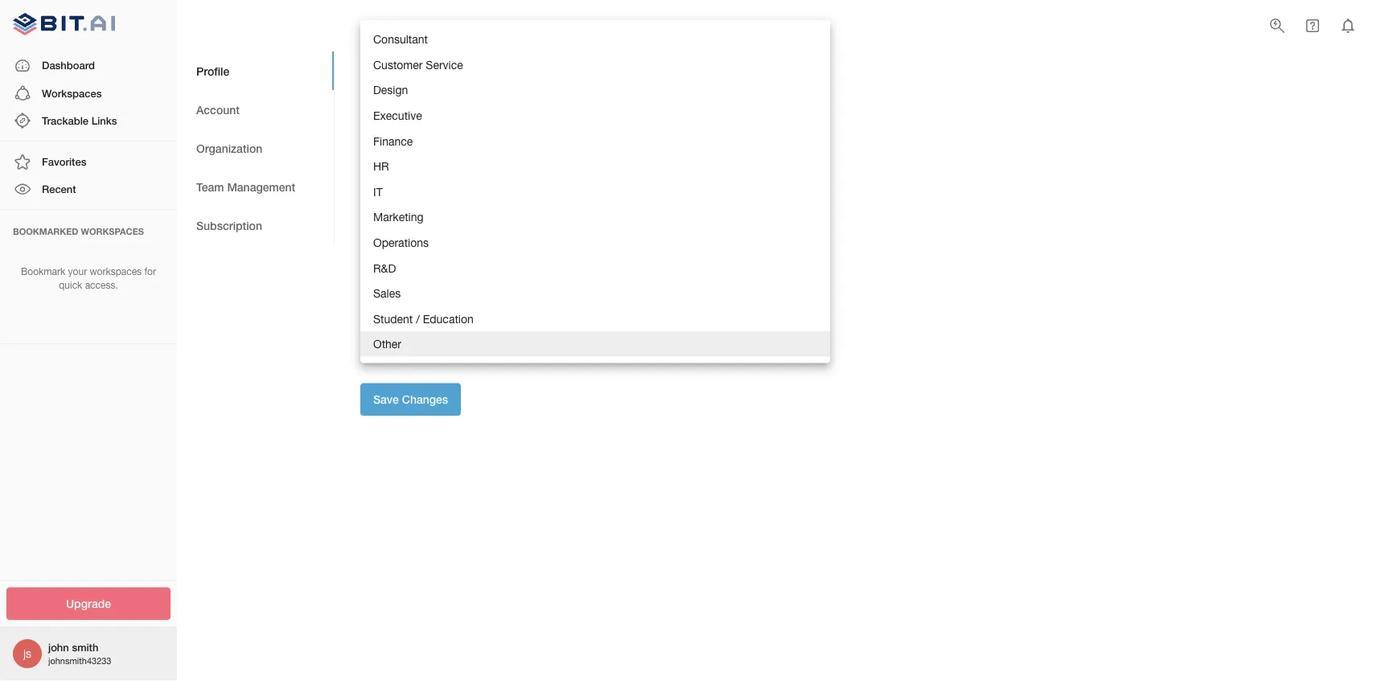 Task type: vqa. For each thing, say whether or not it's contained in the screenshot.
Best
no



Task type: locate. For each thing, give the bounding box(es) containing it.
executive option
[[360, 103, 830, 128]]

profile up account
[[196, 64, 229, 77]]

other
[[360, 336, 393, 351], [373, 338, 401, 351]]

0 vertical spatial js
[[379, 121, 393, 143]]

management
[[227, 180, 295, 193]]

1 horizontal spatial js
[[379, 121, 393, 143]]

list box containing consultant
[[360, 20, 830, 363]]

quick
[[59, 279, 82, 291]]

workspaces
[[42, 87, 102, 99]]

access.
[[85, 279, 118, 291]]

john
[[48, 641, 69, 654]]

sales option
[[360, 281, 830, 306]]

it option
[[360, 179, 830, 204]]

trackable links button
[[0, 107, 177, 134]]

list box
[[360, 20, 830, 363]]

save
[[373, 393, 399, 406]]

1 horizontal spatial profile
[[360, 72, 410, 92]]

changes
[[402, 393, 448, 406]]

js
[[379, 121, 393, 143], [23, 647, 31, 660]]

favorites
[[42, 155, 86, 168]]

workspaces
[[90, 266, 142, 277]]

trackable links
[[42, 114, 117, 127]]

upgrade button
[[6, 588, 171, 620]]

it
[[373, 185, 383, 198]]

r&d option
[[360, 255, 830, 281]]

profile down customer
[[360, 72, 410, 92]]

bookmark your workspaces for quick access.
[[21, 266, 156, 291]]

executive
[[373, 109, 422, 122]]

john smith johnsmith43233
[[48, 641, 111, 666]]

team management link
[[177, 167, 334, 206]]

team
[[196, 180, 224, 193]]

team management
[[196, 180, 295, 193]]

dashboard button
[[0, 52, 177, 79]]

student / education option
[[360, 306, 830, 331]]

bookmark
[[21, 266, 65, 277]]

other button
[[360, 332, 830, 357]]

design option
[[360, 77, 830, 103]]

service
[[426, 58, 463, 71]]

save changes
[[373, 393, 448, 406]]

account
[[196, 103, 240, 116]]

tab list
[[177, 51, 334, 245]]

marketing option
[[360, 204, 830, 230]]

customer service
[[373, 58, 463, 71]]

subscription link
[[177, 206, 334, 245]]

operations
[[373, 236, 429, 249]]

other inside popup button
[[360, 336, 393, 351]]

profile
[[196, 64, 229, 77], [360, 72, 410, 92]]

sales
[[373, 287, 401, 300]]

other inside option
[[373, 338, 401, 351]]

recent button
[[0, 176, 177, 203]]

education
[[423, 312, 474, 325]]

other for 'other' popup button
[[360, 336, 393, 351]]

0 horizontal spatial js
[[23, 647, 31, 660]]

js up "hr" on the top left of page
[[379, 121, 393, 143]]

profile inside tab list
[[196, 64, 229, 77]]

0 horizontal spatial profile
[[196, 64, 229, 77]]

consultant
[[373, 33, 428, 46]]

tab list containing profile
[[177, 51, 334, 245]]

CEO text field
[[360, 267, 830, 293]]

organization
[[196, 141, 262, 155]]

design
[[373, 83, 408, 97]]

js left john
[[23, 647, 31, 660]]

your
[[68, 266, 87, 277]]



Task type: describe. For each thing, give the bounding box(es) containing it.
workspaces
[[81, 226, 144, 237]]

bookmarked
[[13, 226, 78, 237]]

student
[[373, 312, 413, 325]]

organization link
[[177, 129, 334, 167]]

finance option
[[360, 128, 830, 154]]

workspaces button
[[0, 79, 177, 107]]

bookmarked workspaces
[[13, 226, 144, 237]]

consultant option
[[360, 27, 830, 52]]

/
[[416, 312, 420, 325]]

trackable
[[42, 114, 89, 127]]

account link
[[177, 90, 334, 129]]

save changes button
[[360, 383, 461, 416]]

John text field
[[360, 203, 589, 229]]

johnsmith43233
[[48, 656, 111, 666]]

profile link
[[177, 51, 334, 90]]

finance
[[373, 134, 413, 147]]

for
[[144, 266, 156, 277]]

r&d
[[373, 261, 396, 275]]

subscription
[[196, 219, 262, 232]]

hr option
[[360, 154, 830, 179]]

dashboard
[[42, 59, 95, 72]]

marketing
[[373, 210, 423, 224]]

other for the other option
[[373, 338, 401, 351]]

js button
[[360, 106, 439, 158]]

js inside js button
[[379, 121, 393, 143]]

1 vertical spatial js
[[23, 647, 31, 660]]

student / education
[[373, 312, 474, 325]]

customer
[[373, 58, 423, 71]]

recent
[[42, 183, 76, 195]]

other option
[[360, 331, 830, 357]]

upgrade
[[66, 597, 111, 610]]

customer service option
[[360, 52, 830, 77]]

operations option
[[360, 230, 830, 255]]

smith
[[72, 641, 98, 654]]

links
[[91, 114, 117, 127]]

favorites button
[[0, 148, 177, 176]]

hr
[[373, 160, 389, 173]]



